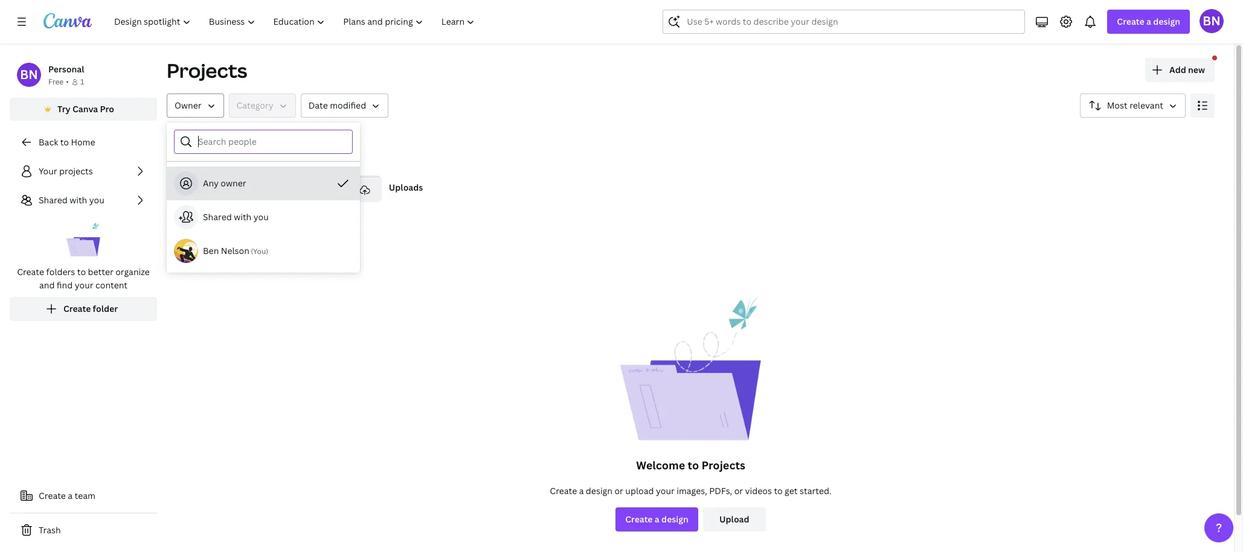 Task type: describe. For each thing, give the bounding box(es) containing it.
1
[[80, 77, 84, 87]]

folder
[[93, 303, 118, 315]]

to inside "create folders to better organize and find your content"
[[77, 266, 86, 278]]

your projects link
[[10, 160, 157, 184]]

Category button
[[229, 94, 296, 118]]

you for shared with you button
[[254, 211, 269, 223]]

Owner button
[[167, 94, 224, 118]]

list box containing any owner
[[167, 167, 360, 268]]

date
[[309, 100, 328, 111]]

add
[[1170, 64, 1186, 76]]

back
[[39, 137, 58, 148]]

(
[[251, 247, 253, 257]]

trash link
[[10, 519, 157, 543]]

nelson
[[221, 245, 249, 257]]

1 horizontal spatial projects
[[702, 459, 745, 473]]

create a design for create a design button
[[625, 514, 689, 526]]

free
[[48, 77, 64, 87]]

personal
[[48, 63, 84, 75]]

most relevant
[[1107, 100, 1164, 111]]

starred
[[213, 182, 244, 193]]

projects
[[59, 166, 93, 177]]

ben
[[203, 245, 219, 257]]

bn button
[[1200, 9, 1224, 33]]

shared with you option
[[167, 201, 360, 234]]

ben nelson element
[[17, 63, 41, 87]]

starred link
[[167, 166, 333, 210]]

videos
[[745, 486, 772, 497]]

any owner option
[[167, 167, 360, 201]]

0 horizontal spatial design
[[586, 486, 613, 497]]

to right back
[[60, 137, 69, 148]]

you for shared with you link
[[89, 195, 104, 206]]

organize
[[116, 266, 150, 278]]

owner
[[221, 178, 246, 189]]

create a design button
[[616, 508, 698, 532]]

owner
[[175, 100, 202, 111]]

your inside "create folders to better organize and find your content"
[[75, 280, 93, 291]]

Search people search field
[[198, 131, 345, 153]]

2 or from the left
[[734, 486, 743, 497]]

get
[[785, 486, 798, 497]]

shared with you button
[[167, 201, 360, 234]]

shared with you link
[[10, 189, 157, 213]]

)
[[266, 247, 268, 257]]

Date modified button
[[301, 94, 389, 118]]

a left team
[[68, 491, 73, 502]]

ben nelson image for ben nelson element
[[17, 63, 41, 87]]

list containing your projects
[[10, 160, 157, 321]]

home
[[71, 137, 95, 148]]

any owner button
[[167, 167, 360, 201]]

any owner
[[203, 178, 246, 189]]

Sort by button
[[1080, 94, 1186, 118]]

and
[[39, 280, 55, 291]]

most
[[1107, 100, 1128, 111]]

shared with you for shared with you button
[[203, 211, 269, 223]]

create a design button
[[1108, 10, 1190, 34]]

create inside dropdown button
[[1117, 16, 1145, 27]]

started.
[[800, 486, 832, 497]]

try canva pro
[[57, 103, 114, 115]]

to up the images,
[[688, 459, 699, 473]]

create folders to better organize and find your content
[[17, 266, 150, 291]]

create inside "create folders to better organize and find your content"
[[17, 266, 44, 278]]

try canva pro button
[[10, 98, 157, 121]]

you
[[253, 247, 266, 257]]

your
[[39, 166, 57, 177]]

1 or from the left
[[615, 486, 623, 497]]

shared for shared with you link
[[39, 195, 67, 206]]

team
[[75, 491, 95, 502]]



Task type: locate. For each thing, give the bounding box(es) containing it.
1 horizontal spatial with
[[234, 211, 252, 223]]

0 vertical spatial create a design
[[1117, 16, 1181, 27]]

a left upload
[[579, 486, 584, 497]]

shared with you down starred
[[203, 211, 269, 223]]

shared with you for shared with you link
[[39, 195, 104, 206]]

0 vertical spatial design
[[1154, 16, 1181, 27]]

with
[[70, 195, 87, 206], [234, 211, 252, 223]]

2 vertical spatial design
[[662, 514, 689, 526]]

to
[[60, 137, 69, 148], [77, 266, 86, 278], [688, 459, 699, 473], [774, 486, 783, 497]]

create a design for create a design dropdown button
[[1117, 16, 1181, 27]]

0 horizontal spatial or
[[615, 486, 623, 497]]

you inside shared with you link
[[89, 195, 104, 206]]

create folder
[[63, 303, 118, 315]]

ben nelson image up new
[[1200, 9, 1224, 33]]

design inside create a design dropdown button
[[1154, 16, 1181, 27]]

1 horizontal spatial ben nelson image
[[1200, 9, 1224, 33]]

1 horizontal spatial or
[[734, 486, 743, 497]]

a up add new 'dropdown button'
[[1147, 16, 1152, 27]]

None search field
[[663, 10, 1025, 34]]

0 horizontal spatial ben nelson image
[[17, 63, 41, 87]]

with inside button
[[234, 211, 252, 223]]

modified
[[330, 100, 366, 111]]

create folder button
[[10, 297, 157, 321]]

create a design
[[1117, 16, 1181, 27], [625, 514, 689, 526]]

a
[[1147, 16, 1152, 27], [579, 486, 584, 497], [68, 491, 73, 502], [655, 514, 660, 526]]

0 horizontal spatial projects
[[167, 57, 247, 83]]

shared down "your"
[[39, 195, 67, 206]]

ben nelson option
[[167, 234, 360, 268]]

0 horizontal spatial shared with you
[[39, 195, 104, 206]]

better
[[88, 266, 113, 278]]

1 vertical spatial ben nelson image
[[17, 63, 41, 87]]

welcome
[[636, 459, 685, 473]]

your right find
[[75, 280, 93, 291]]

design inside create a design button
[[662, 514, 689, 526]]

welcome to projects
[[636, 459, 745, 473]]

to left get
[[774, 486, 783, 497]]

0 horizontal spatial you
[[89, 195, 104, 206]]

shared inside list
[[39, 195, 67, 206]]

ben nelson image for ben nelson image
[[1200, 9, 1224, 33]]

0 horizontal spatial with
[[70, 195, 87, 206]]

top level navigation element
[[106, 10, 485, 34]]

0 vertical spatial your
[[75, 280, 93, 291]]

canva
[[72, 103, 98, 115]]

new
[[1188, 64, 1205, 76]]

with down projects at the left of page
[[70, 195, 87, 206]]

ben nelson image left free
[[17, 63, 41, 87]]

1 horizontal spatial design
[[662, 514, 689, 526]]

0 vertical spatial with
[[70, 195, 87, 206]]

category
[[237, 100, 273, 111]]

free •
[[48, 77, 69, 87]]

0 horizontal spatial your
[[75, 280, 93, 291]]

1 vertical spatial you
[[254, 211, 269, 223]]

back to home
[[39, 137, 95, 148]]

or left upload
[[615, 486, 623, 497]]

or right pdfs,
[[734, 486, 743, 497]]

create a design inside create a design button
[[625, 514, 689, 526]]

design left ben nelson image
[[1154, 16, 1181, 27]]

create a design inside create a design dropdown button
[[1117, 16, 1181, 27]]

1 horizontal spatial your
[[656, 486, 675, 497]]

create a design up "add"
[[1117, 16, 1181, 27]]

shared with you
[[39, 195, 104, 206], [203, 211, 269, 223]]

projects up owner button
[[167, 57, 247, 83]]

with down starred link
[[234, 211, 252, 223]]

shared
[[39, 195, 67, 206], [203, 211, 232, 223]]

1 horizontal spatial shared with you
[[203, 211, 269, 223]]

design
[[1154, 16, 1181, 27], [586, 486, 613, 497], [662, 514, 689, 526]]

design down create a design or upload your images, pdfs, or videos to get started.
[[662, 514, 689, 526]]

ben nelson image
[[1200, 9, 1224, 33], [17, 63, 41, 87]]

0 horizontal spatial shared
[[39, 195, 67, 206]]

back to home link
[[10, 131, 157, 155]]

with for shared with you link
[[70, 195, 87, 206]]

create a design down upload
[[625, 514, 689, 526]]

date modified
[[309, 100, 366, 111]]

a down create a design or upload your images, pdfs, or videos to get started.
[[655, 514, 660, 526]]

your
[[75, 280, 93, 291], [656, 486, 675, 497]]

you
[[89, 195, 104, 206], [254, 211, 269, 223]]

create
[[1117, 16, 1145, 27], [17, 266, 44, 278], [63, 303, 91, 315], [550, 486, 577, 497], [39, 491, 66, 502], [625, 514, 653, 526]]

1 vertical spatial create a design
[[625, 514, 689, 526]]

upload
[[626, 486, 654, 497]]

shared with you inside button
[[203, 211, 269, 223]]

1 vertical spatial projects
[[702, 459, 745, 473]]

try
[[57, 103, 70, 115]]

add new button
[[1146, 58, 1215, 82]]

list
[[10, 160, 157, 321]]

ben nelson ( you )
[[203, 245, 268, 257]]

add new
[[1170, 64, 1205, 76]]

shared inside button
[[203, 211, 232, 223]]

pdfs,
[[709, 486, 732, 497]]

1 vertical spatial your
[[656, 486, 675, 497]]

your right upload
[[656, 486, 675, 497]]

find
[[57, 280, 73, 291]]

2 horizontal spatial design
[[1154, 16, 1181, 27]]

0 vertical spatial shared
[[39, 195, 67, 206]]

0 vertical spatial projects
[[167, 57, 247, 83]]

0 vertical spatial ben nelson image
[[1200, 9, 1224, 33]]

1 vertical spatial shared
[[203, 211, 232, 223]]

images,
[[677, 486, 707, 497]]

ben nelson image
[[1200, 9, 1224, 33]]

uploads link
[[343, 166, 510, 210]]

projects
[[167, 57, 247, 83], [702, 459, 745, 473]]

design for create a design button
[[662, 514, 689, 526]]

create a team
[[39, 491, 95, 502]]

shared for shared with you button
[[203, 211, 232, 223]]

uploads
[[389, 182, 423, 193]]

pro
[[100, 103, 114, 115]]

create a team button
[[10, 485, 157, 509]]

or
[[615, 486, 623, 497], [734, 486, 743, 497]]

1 vertical spatial shared with you
[[203, 211, 269, 223]]

shared with you inside list
[[39, 195, 104, 206]]

folders
[[46, 266, 75, 278]]

to left better
[[77, 266, 86, 278]]

projects up pdfs,
[[702, 459, 745, 473]]

with for shared with you button
[[234, 211, 252, 223]]

a inside dropdown button
[[1147, 16, 1152, 27]]

design for create a design dropdown button
[[1154, 16, 1181, 27]]

Search search field
[[687, 10, 1001, 33]]

shared with you down projects at the left of page
[[39, 195, 104, 206]]

0 vertical spatial shared with you
[[39, 195, 104, 206]]

1 vertical spatial design
[[586, 486, 613, 497]]

upload
[[720, 514, 750, 526]]

trash
[[39, 525, 61, 537]]

any
[[203, 178, 219, 189]]

0 horizontal spatial create a design
[[625, 514, 689, 526]]

your projects
[[39, 166, 93, 177]]

0 vertical spatial you
[[89, 195, 104, 206]]

create a design or upload your images, pdfs, or videos to get started.
[[550, 486, 832, 497]]

content
[[95, 280, 128, 291]]

you down your projects link
[[89, 195, 104, 206]]

relevant
[[1130, 100, 1164, 111]]

1 vertical spatial with
[[234, 211, 252, 223]]

upload button
[[703, 508, 766, 532]]

shared down starred
[[203, 211, 232, 223]]

you down starred link
[[254, 211, 269, 223]]

1 horizontal spatial you
[[254, 211, 269, 223]]

design left upload
[[586, 486, 613, 497]]

1 horizontal spatial create a design
[[1117, 16, 1181, 27]]

list box
[[167, 167, 360, 268]]

you inside shared with you button
[[254, 211, 269, 223]]

1 horizontal spatial shared
[[203, 211, 232, 223]]

•
[[66, 77, 69, 87]]



Task type: vqa. For each thing, say whether or not it's contained in the screenshot.
the leftmost Resumes "link"
no



